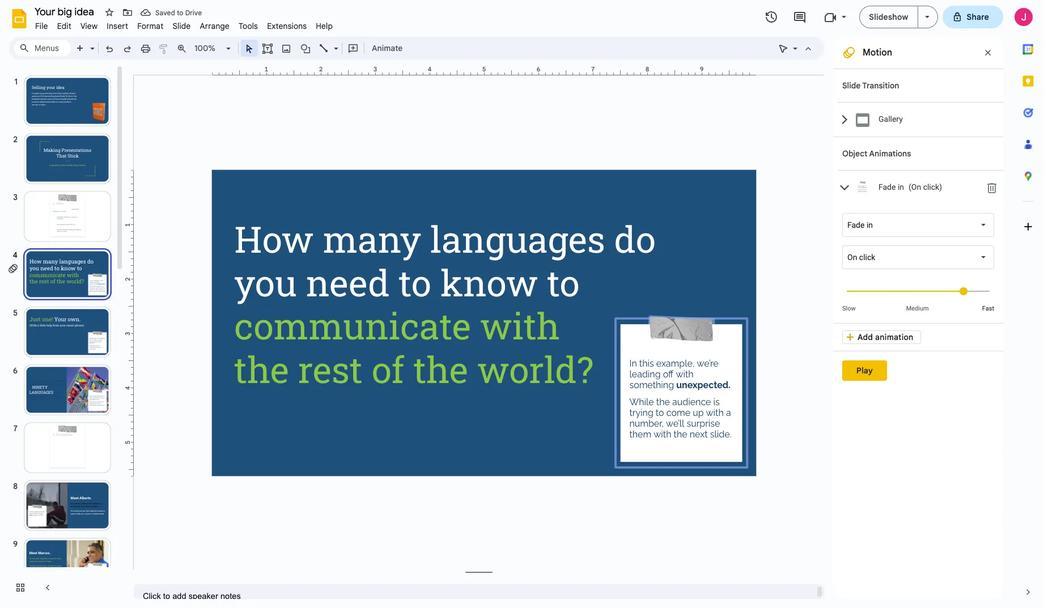Task type: describe. For each thing, give the bounding box(es) containing it.
tab list inside the menu bar banner
[[1013, 33, 1044, 577]]

arrange
[[200, 21, 230, 31]]

help menu item
[[311, 19, 337, 33]]

extensions menu item
[[263, 19, 311, 33]]

click
[[859, 253, 876, 262]]

menu bar inside the menu bar banner
[[31, 15, 337, 33]]

transition
[[863, 81, 899, 91]]

in for fade in
[[867, 221, 873, 230]]

fast
[[983, 305, 995, 312]]

fade in option
[[848, 219, 873, 231]]

slow button
[[843, 305, 856, 312]]

help
[[316, 21, 333, 31]]

Star checkbox
[[101, 5, 117, 20]]

select line image
[[331, 41, 338, 45]]

medium
[[906, 305, 929, 312]]

tab inside object animations tab list
[[838, 170, 1004, 205]]

edit
[[57, 21, 71, 31]]

slide transition
[[843, 81, 899, 91]]

insert
[[107, 21, 128, 31]]

Rename text field
[[31, 5, 100, 18]]

object animations tab list
[[833, 137, 1004, 323]]

slide for slide transition
[[843, 81, 861, 91]]

slow
[[843, 305, 856, 312]]

motion application
[[0, 0, 1044, 608]]

fade in (on click)
[[879, 183, 942, 192]]

tools
[[239, 21, 258, 31]]

fast button
[[983, 305, 995, 312]]

Menus field
[[14, 40, 71, 56]]

view
[[80, 21, 98, 31]]

Zoom text field
[[193, 40, 225, 56]]

insert menu item
[[102, 19, 133, 33]]

menu bar banner
[[0, 0, 1044, 608]]

slideshow button
[[860, 6, 918, 28]]

main toolbar
[[41, 0, 408, 501]]

navigation inside motion 'application'
[[0, 64, 125, 608]]

animate button
[[367, 40, 408, 57]]

Zoom field
[[191, 40, 236, 57]]

click)
[[923, 183, 942, 192]]

live pointer settings image
[[790, 41, 798, 45]]

slider inside object animations tab list
[[843, 278, 995, 304]]

gallery tab
[[838, 102, 1004, 137]]



Task type: vqa. For each thing, say whether or not it's contained in the screenshot.
Sect i on
no



Task type: locate. For each thing, give the bounding box(es) containing it.
fade for fade in
[[848, 221, 865, 230]]

fade inside option
[[848, 221, 865, 230]]

play
[[857, 366, 873, 376]]

object
[[843, 149, 868, 159]]

1 horizontal spatial fade
[[879, 183, 896, 192]]

shape image
[[299, 40, 312, 56]]

arrange menu item
[[195, 19, 234, 33]]

file
[[35, 21, 48, 31]]

edit menu item
[[53, 19, 76, 33]]

slide menu item
[[168, 19, 195, 33]]

slide
[[173, 21, 191, 31], [843, 81, 861, 91]]

format menu item
[[133, 19, 168, 33]]

on click
[[848, 253, 876, 262]]

fade left (on on the top right of the page
[[879, 183, 896, 192]]

tools menu item
[[234, 19, 263, 33]]

tab panel
[[838, 205, 1004, 323]]

fade up on
[[848, 221, 865, 230]]

add animation
[[858, 332, 914, 342]]

share button
[[943, 6, 1004, 28]]

tab list
[[1013, 33, 1044, 577]]

share
[[967, 12, 989, 22]]

slide inside menu item
[[173, 21, 191, 31]]

animate
[[372, 43, 403, 53]]

medium button
[[893, 305, 943, 312]]

fade
[[879, 183, 896, 192], [848, 221, 865, 230]]

slide for slide
[[173, 21, 191, 31]]

1 vertical spatial slide
[[843, 81, 861, 91]]

navigation
[[0, 64, 125, 608]]

in
[[898, 183, 904, 192], [867, 221, 873, 230]]

presentation options image
[[925, 16, 930, 18]]

in left (on on the top right of the page
[[898, 183, 904, 192]]

file menu item
[[31, 19, 53, 33]]

new slide with layout image
[[87, 41, 95, 45]]

(on
[[909, 183, 921, 192]]

0 horizontal spatial fade
[[848, 221, 865, 230]]

tab containing fade in
[[838, 170, 1004, 205]]

slide right the format
[[173, 21, 191, 31]]

menu bar containing file
[[31, 15, 337, 33]]

in for fade in (on click)
[[898, 183, 904, 192]]

0 vertical spatial fade
[[879, 183, 896, 192]]

format
[[137, 21, 164, 31]]

tab panel inside object animations tab list
[[838, 205, 1004, 323]]

in up click
[[867, 221, 873, 230]]

1 horizontal spatial slide
[[843, 81, 861, 91]]

0 horizontal spatial slide
[[173, 21, 191, 31]]

motion section
[[833, 37, 1004, 599]]

insert image image
[[280, 40, 293, 56]]

add animation button
[[843, 331, 921, 344]]

in inside option
[[867, 221, 873, 230]]

animation
[[875, 332, 914, 342]]

fade in
[[848, 221, 873, 230]]

mode and view toolbar
[[775, 37, 818, 60]]

gallery
[[879, 115, 903, 124]]

1 vertical spatial fade
[[848, 221, 865, 230]]

play button
[[843, 361, 887, 381]]

fade inside tab
[[879, 183, 896, 192]]

slider
[[843, 278, 995, 304]]

animations
[[870, 149, 911, 159]]

tab panel containing fade in
[[838, 205, 1004, 323]]

fade for fade in (on click)
[[879, 183, 896, 192]]

duration element
[[843, 278, 995, 312]]

extensions
[[267, 21, 307, 31]]

slide left transition
[[843, 81, 861, 91]]

object animations
[[843, 149, 911, 159]]

1 horizontal spatial in
[[898, 183, 904, 192]]

0 horizontal spatial in
[[867, 221, 873, 230]]

add
[[858, 332, 873, 342]]

view menu item
[[76, 19, 102, 33]]

0 vertical spatial in
[[898, 183, 904, 192]]

slide inside motion section
[[843, 81, 861, 91]]

on
[[848, 253, 858, 262]]

slideshow
[[869, 12, 909, 22]]

1 vertical spatial in
[[867, 221, 873, 230]]

on click option
[[848, 252, 876, 263]]

menu bar
[[31, 15, 337, 33]]

motion
[[863, 47, 893, 58]]

0 vertical spatial slide
[[173, 21, 191, 31]]

tab
[[838, 170, 1004, 205]]



